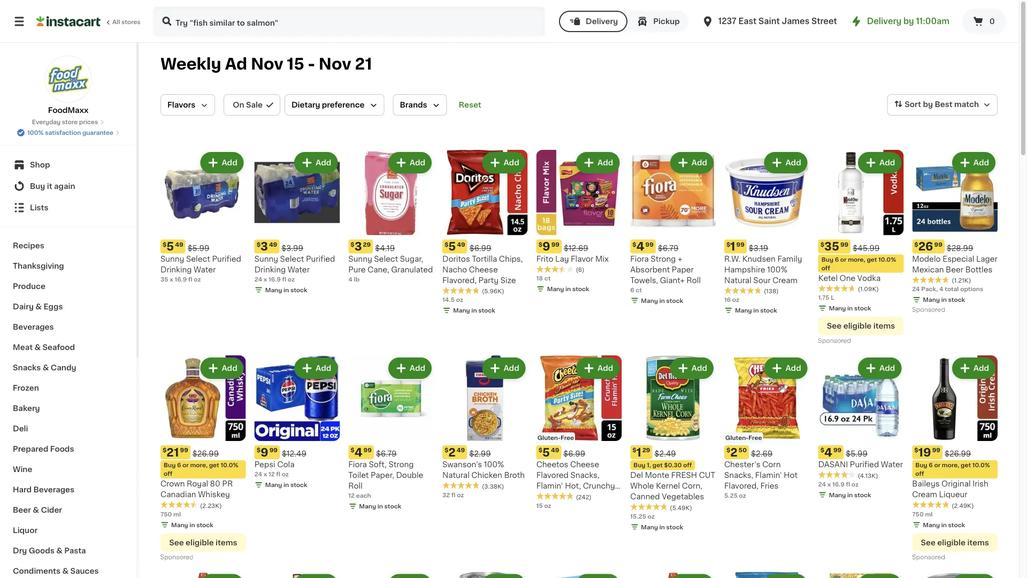 Task type: describe. For each thing, give the bounding box(es) containing it.
$ inside $ 1 29 $2.49
[[633, 447, 637, 453]]

drinking for 5
[[161, 266, 192, 273]]

items for 21
[[216, 539, 237, 546]]

select for 3
[[280, 255, 304, 263]]

oz inside chester's corn snacks, flamin' hot flavored, fries 5.25 oz
[[740, 493, 747, 499]]

many for frito lay flavor mix
[[547, 286, 564, 292]]

(2.49k)
[[952, 503, 975, 508]]

$5.49 original price: $5.99 element
[[161, 240, 246, 254]]

fiora inside fiora strong + absorbent paper towels, giant+ roll 6 ct
[[631, 255, 649, 263]]

ad
[[225, 56, 247, 72]]

$ 5 49 for doritos tortilla chips, nacho cheese flavored, party size
[[445, 241, 466, 252]]

$ inside $ 3 29
[[351, 242, 355, 247]]

stock for doritos tortilla chips, nacho cheese flavored, party size
[[479, 308, 496, 314]]

(138)
[[764, 288, 779, 294]]

cheese inside doritos tortilla chips, nacho cheese flavored, party size
[[469, 266, 498, 273]]

2 horizontal spatial see eligible items button
[[913, 533, 998, 552]]

many down towels,
[[641, 298, 658, 304]]

bottles
[[966, 266, 993, 273]]

dietary preference
[[292, 101, 365, 109]]

chicken
[[472, 472, 503, 479]]

5 for doritos
[[449, 241, 456, 252]]

water for 3
[[288, 266, 310, 273]]

$6.79 inside $ 4 99 $6.79 fiora soft, strong toilet paper, double roll 12 each
[[376, 450, 397, 458]]

99 inside $ 1 99 $3.19 r.w. knudsen family hampshire 100% natural sour cream
[[737, 242, 745, 247]]

4 up absorbent
[[637, 241, 645, 252]]

2 horizontal spatial 16.9
[[833, 481, 845, 487]]

canadian
[[161, 491, 196, 498]]

hard beverages
[[13, 486, 74, 494]]

party inside doritos tortilla chips, nacho cheese flavored, party size
[[479, 277, 499, 284]]

1237 east saint james street button
[[702, 6, 838, 36]]

street
[[812, 17, 838, 25]]

$ inside $ 21 99 $26.99 buy 6 or more, get 10.0% off crown royal 80 pr canadian whiskey
[[163, 447, 167, 453]]

hard beverages link
[[6, 480, 130, 500]]

foodmaxx
[[48, 107, 88, 114]]

stock for modelo especial lager mexican beer bottles
[[949, 297, 966, 303]]

6 inside fiora strong + absorbent paper towels, giant+ roll 6 ct
[[631, 287, 635, 293]]

$ inside $ 5 49 $5.99 sunny select purified drinking water 35 x 16.9 fl oz
[[163, 242, 167, 247]]

deli link
[[6, 419, 130, 439]]

many for crown royal 80 pr canadian whiskey
[[171, 522, 188, 528]]

pepsi
[[255, 461, 276, 468]]

in down cola
[[284, 482, 289, 488]]

oz right the 16
[[733, 297, 740, 303]]

$ 5 49 for cheetos cheese flavored snacks, flamin' hot, crunchy, party size
[[539, 447, 560, 458]]

chips,
[[499, 255, 523, 263]]

all stores link
[[36, 6, 141, 36]]

in down 'paper,' at the bottom of the page
[[378, 503, 383, 509]]

flamin' inside cheetos cheese flavored snacks, flamin' hot, crunchy, party size
[[537, 482, 563, 490]]

$19.99 original price: $26.99 element
[[913, 445, 998, 459]]

add for $2.49 original price: $2.99 element
[[504, 365, 520, 372]]

12 inside $ 9 99 $12.49 pepsi cola 24 x 12 fl oz
[[269, 471, 275, 477]]

$ inside $ 9 99 $12.49 pepsi cola 24 x 12 fl oz
[[257, 447, 261, 453]]

double
[[396, 472, 424, 479]]

thanksgiving link
[[6, 256, 130, 276]]

many down pepsi
[[265, 482, 282, 488]]

pure
[[349, 266, 366, 273]]

royal
[[187, 480, 208, 488]]

many in stock down "giant+"
[[641, 298, 684, 304]]

add for cheese $5.49 original price: $6.99 element
[[598, 365, 614, 372]]

prepared foods link
[[6, 439, 130, 459]]

many in stock for frito lay flavor mix
[[547, 286, 590, 292]]

(1.21k)
[[952, 278, 972, 284]]

many down $ 3 49 $3.99 sunny select purified drinking water 24 x 16.9 fl oz
[[265, 287, 282, 293]]

by for sort
[[924, 101, 934, 108]]

in for modelo especial lager mexican beer bottles
[[942, 297, 947, 303]]

service type group
[[559, 11, 689, 32]]

stock for crown royal 80 pr canadian whiskey
[[197, 522, 214, 528]]

buy it again link
[[6, 176, 130, 197]]

many for r.w. knudsen family hampshire 100% natural sour cream
[[735, 308, 752, 314]]

dietary
[[292, 101, 320, 109]]

$2.49
[[655, 450, 676, 458]]

10.0% inside buy 6 or more, get 10.0% off
[[973, 462, 991, 468]]

get inside buy 6 or more, get 10.0% off
[[961, 462, 972, 468]]

pasta
[[64, 547, 86, 555]]

roll inside $ 4 99 $6.79 fiora soft, strong toilet paper, double roll 12 each
[[349, 482, 363, 490]]

6 inside the '$ 35 99 $45.99 buy 6 or more, get 10.0% off ketel one vodka'
[[835, 256, 839, 262]]

$ 2 50
[[727, 447, 747, 458]]

$ 4 99 for $5.99
[[821, 447, 842, 458]]

james
[[782, 17, 810, 25]]

5 for cheetos
[[543, 447, 550, 458]]

recipes link
[[6, 236, 130, 256]]

preference
[[322, 101, 365, 109]]

buy for buy it again
[[30, 183, 45, 190]]

29 for 3
[[363, 242, 371, 247]]

fl down dasani purified water at the bottom right of the page
[[847, 481, 851, 487]]

buy inside the '$ 35 99 $45.99 buy 6 or more, get 10.0% off ketel one vodka'
[[822, 256, 834, 262]]

3 for $ 3 49 $3.99 sunny select purified drinking water 24 x 16.9 fl oz
[[261, 241, 268, 252]]

swanson's
[[443, 461, 482, 468]]

$ inside $ 1 99 $3.19 r.w. knudsen family hampshire 100% natural sour cream
[[727, 242, 731, 247]]

dasani purified water
[[819, 461, 904, 468]]

6 inside $ 21 99 $26.99 buy 6 or more, get 10.0% off crown royal 80 pr canadian whiskey
[[177, 462, 181, 468]]

add for $1.99 original price: $3.19 element
[[786, 159, 802, 166]]

or inside buy 6 or more, get 10.0% off
[[935, 462, 941, 468]]

fl inside $ 9 99 $12.49 pepsi cola 24 x 12 fl oz
[[276, 471, 280, 477]]

stock down cola
[[291, 482, 308, 488]]

sunny inside the sunny select sugar, pure cane, granulated 4 lb
[[349, 255, 372, 263]]

16.9 for 5
[[175, 276, 187, 282]]

$5.99 inside $ 5 49 $5.99 sunny select purified drinking water 35 x 16.9 fl oz
[[188, 244, 209, 252]]

options
[[961, 286, 984, 292]]

$ 26 99
[[915, 241, 943, 252]]

select inside the sunny select sugar, pure cane, granulated 4 lb
[[374, 255, 398, 263]]

see for 21
[[169, 539, 184, 546]]

750 for 21
[[161, 511, 172, 517]]

sponsored badge image for 19
[[913, 554, 945, 561]]

buy for buy 1, get $0.30 off
[[634, 462, 646, 468]]

(1.09k)
[[858, 286, 879, 292]]

meat & seafood link
[[6, 337, 130, 358]]

$9.99 original price: $12.49 element
[[255, 445, 340, 459]]

$ 4 99 for $6.79
[[633, 241, 654, 252]]

49 for swanson's
[[457, 447, 465, 453]]

$ inside 'element'
[[821, 447, 825, 453]]

natural inside $ 1 99 $3.19 r.w. knudsen family hampshire 100% natural sour cream
[[725, 277, 752, 284]]

ct inside fiora strong + absorbent paper towels, giant+ roll 6 ct
[[636, 287, 642, 293]]

x inside $ 5 49 $5.99 sunny select purified drinking water 35 x 16.9 fl oz
[[170, 276, 173, 282]]

hot,
[[565, 482, 581, 490]]

east
[[739, 17, 757, 25]]

add button for the $2.50 original price: $2.69 element in the bottom of the page
[[766, 359, 807, 378]]

goods
[[29, 547, 54, 555]]

100% inside button
[[27, 130, 44, 136]]

24 inside $ 9 99 $12.49 pepsi cola 24 x 12 fl oz
[[255, 471, 262, 477]]

32
[[443, 492, 450, 498]]

many in stock for crown royal 80 pr canadian whiskey
[[171, 522, 214, 528]]

many for doritos tortilla chips, nacho cheese flavored, party size
[[453, 308, 470, 314]]

see for 35
[[827, 322, 842, 330]]

baileys
[[913, 480, 940, 488]]

chester's
[[725, 461, 761, 468]]

flamin' inside chester's corn snacks, flamin' hot flavored, fries 5.25 oz
[[756, 472, 782, 479]]

1.75
[[819, 295, 830, 301]]

strong inside $ 4 99 $6.79 fiora soft, strong toilet paper, double roll 12 each
[[389, 461, 414, 468]]

flavored, for nacho
[[443, 277, 477, 284]]

99 inside $ 4 99 $6.79 fiora soft, strong toilet paper, double roll 12 each
[[364, 447, 372, 453]]

(242)
[[576, 494, 592, 500]]

beer & cider link
[[6, 500, 130, 520]]

2 horizontal spatial water
[[882, 461, 904, 468]]

$45.99
[[853, 244, 880, 252]]

24 down dasani
[[819, 481, 827, 487]]

(5.96k)
[[482, 288, 505, 294]]

sort by
[[905, 101, 934, 108]]

match
[[955, 101, 980, 108]]

many in stock for dasani purified water
[[830, 492, 872, 498]]

beer inside modelo especial lager mexican beer bottles
[[946, 266, 964, 273]]

product group containing 21
[[161, 356, 246, 563]]

drinking for 3
[[255, 266, 286, 273]]

add button for $5.49 original price: $6.99 element related to tortilla
[[484, 153, 525, 172]]

towels,
[[631, 277, 659, 284]]

0 vertical spatial ct
[[545, 275, 551, 281]]

750 ml for 19
[[913, 511, 933, 517]]

prices
[[79, 119, 98, 125]]

get inside the '$ 35 99 $45.99 buy 6 or more, get 10.0% off ketel one vodka'
[[867, 256, 878, 262]]

condiments & sauces link
[[6, 561, 130, 578]]

one
[[840, 274, 856, 282]]

2 horizontal spatial purified
[[850, 461, 880, 468]]

2 horizontal spatial see eligible items
[[921, 539, 990, 546]]

many for dasani purified water
[[830, 492, 846, 498]]

many for del monte fresh cut whole kernel corn, canned vegetables
[[641, 524, 658, 530]]

stock for ketel one vodka
[[855, 305, 872, 311]]

35 inside the '$ 35 99 $45.99 buy 6 or more, get 10.0% off ketel one vodka'
[[825, 241, 840, 252]]

$3.99
[[282, 244, 303, 252]]

cream inside the baileys original irish cream liqueur
[[913, 491, 938, 498]]

doritos tortilla chips, nacho cheese flavored, party size
[[443, 255, 523, 284]]

vodka
[[858, 274, 881, 282]]

especial
[[943, 255, 975, 263]]

26
[[919, 241, 934, 252]]

6 inside buy 6 or more, get 10.0% off
[[929, 462, 933, 468]]

$2.50 original price: $2.69 element
[[725, 445, 810, 459]]

get right 1, on the right bottom of page
[[653, 462, 663, 468]]

pickup
[[654, 18, 680, 25]]

$4.99 original price: $6.79 element for 4
[[349, 445, 434, 459]]

many in stock down each
[[359, 503, 402, 509]]

roll inside fiora strong + absorbent paper towels, giant+ roll 6 ct
[[687, 277, 701, 284]]

x inside $ 9 99 $12.49 pepsi cola 24 x 12 fl oz
[[264, 471, 267, 477]]

del monte fresh cut whole kernel corn, canned vegetables
[[631, 472, 716, 500]]

49 for doritos
[[457, 242, 466, 247]]

many for modelo especial lager mexican beer bottles
[[924, 297, 941, 303]]

water for 5
[[194, 266, 216, 273]]

lb
[[354, 276, 360, 282]]

prepared foods
[[13, 445, 74, 453]]

15.25 oz
[[631, 513, 655, 519]]

$1.99 original price: $3.19 element
[[725, 240, 810, 254]]

12 inside $ 4 99 $6.79 fiora soft, strong toilet paper, double roll 12 each
[[349, 493, 355, 499]]

$26.99 original price: $28.99 element
[[913, 240, 998, 254]]

it
[[47, 183, 52, 190]]

many in stock for del monte fresh cut whole kernel corn, canned vegetables
[[641, 524, 684, 530]]

free for 5
[[561, 435, 574, 441]]

$4.19
[[375, 244, 395, 252]]

product group containing 35
[[819, 150, 904, 347]]

15 oz
[[537, 503, 552, 508]]

49 inside $ 5 49 $5.99 sunny select purified drinking water 35 x 16.9 fl oz
[[175, 242, 183, 247]]

21 inside $ 21 99 $26.99 buy 6 or more, get 10.0% off crown royal 80 pr canadian whiskey
[[167, 447, 179, 458]]

1.75 l
[[819, 295, 835, 301]]

$2.49 original price: $2.99 element
[[443, 445, 528, 459]]

2 for chester's corn snacks, flamin' hot flavored, fries
[[731, 447, 738, 458]]

broth
[[504, 472, 525, 479]]

fl right 32
[[452, 492, 456, 498]]

off inside buy 6 or more, get 10.0% off
[[916, 471, 925, 477]]

many for baileys original irish cream liqueur
[[924, 522, 941, 528]]

buy inside $ 21 99 $26.99 buy 6 or more, get 10.0% off crown royal 80 pr canadian whiskey
[[164, 462, 176, 468]]

4 inside the sunny select sugar, pure cane, granulated 4 lb
[[349, 276, 353, 282]]

in down $ 3 49 $3.99 sunny select purified drinking water 24 x 16.9 fl oz
[[284, 287, 289, 293]]

oz inside $ 9 99 $12.49 pepsi cola 24 x 12 fl oz
[[282, 471, 289, 477]]

add for strong the $4.99 original price: $6.79 element
[[692, 159, 708, 166]]

add button for $4.99 original price: $5.99 'element'
[[860, 359, 901, 378]]

or for 21
[[183, 462, 189, 468]]

delivery for delivery
[[586, 18, 618, 25]]

size inside doritos tortilla chips, nacho cheese flavored, party size
[[501, 277, 516, 284]]

50
[[739, 447, 747, 453]]

more, for 21
[[190, 462, 208, 468]]

absorbent
[[631, 266, 670, 273]]

ml for 21
[[173, 511, 181, 517]]

add button for strong the $4.99 original price: $6.79 element
[[672, 153, 713, 172]]

2 horizontal spatial items
[[968, 539, 990, 546]]

oz down (4.13k)
[[852, 481, 859, 487]]

shop
[[30, 161, 50, 169]]

49 inside $ 3 49 $3.99 sunny select purified drinking water 24 x 16.9 fl oz
[[269, 242, 277, 247]]

total
[[946, 286, 959, 292]]

99 inside $ 9 99
[[552, 242, 560, 247]]

flavored, for flamin'
[[725, 482, 759, 490]]

in for ketel one vodka
[[848, 305, 853, 311]]

& for meat
[[34, 344, 41, 351]]

oz right 14.5
[[456, 297, 464, 303]]

in for del monte fresh cut whole kernel corn, canned vegetables
[[660, 524, 665, 530]]

$3.19
[[749, 244, 769, 252]]

instacart logo image
[[36, 15, 101, 28]]

$3.49 original price: $3.99 element
[[255, 240, 340, 254]]

buy it again
[[30, 183, 75, 190]]

x inside $ 3 49 $3.99 sunny select purified drinking water 24 x 16.9 fl oz
[[264, 276, 267, 282]]

many in stock down $ 3 49 $3.99 sunny select purified drinking water 24 x 16.9 fl oz
[[265, 287, 308, 293]]

all stores
[[112, 19, 141, 25]]

14.5 oz
[[443, 297, 464, 303]]

dry
[[13, 547, 27, 555]]

deli
[[13, 425, 28, 433]]

flavor
[[571, 255, 594, 263]]

$5.49 original price: $6.99 element for cheese
[[537, 445, 622, 459]]

bakery link
[[6, 398, 130, 419]]

99 inside 'element'
[[834, 447, 842, 453]]

sale
[[246, 101, 263, 109]]

(4.13k)
[[858, 473, 879, 478]]

2 horizontal spatial eligible
[[938, 539, 966, 546]]

cheese inside cheetos cheese flavored snacks, flamin' hot, crunchy, party size
[[571, 461, 600, 468]]

stock down $ 3 49 $3.99 sunny select purified drinking water 24 x 16.9 fl oz
[[291, 287, 308, 293]]

oz right 32
[[457, 492, 464, 498]]

1 vertical spatial beverages
[[33, 486, 74, 494]]

in down "giant+"
[[660, 298, 665, 304]]

0 vertical spatial 15
[[287, 56, 304, 72]]

bakery
[[13, 405, 40, 412]]

see eligible items for 21
[[169, 539, 237, 546]]

store
[[62, 119, 78, 125]]

modelo
[[913, 255, 941, 263]]

add for $4.99 original price: $5.99 'element'
[[880, 365, 896, 372]]

snacks, inside chester's corn snacks, flamin' hot flavored, fries 5.25 oz
[[725, 472, 754, 479]]

items for 35
[[874, 322, 896, 330]]

& left pasta
[[56, 547, 63, 555]]

gluten- for 5
[[538, 435, 561, 441]]

many in stock for baileys original irish cream liqueur
[[924, 522, 966, 528]]

purified for 5
[[212, 255, 241, 263]]

lager
[[977, 255, 998, 263]]

in for frito lay flavor mix
[[566, 286, 571, 292]]

hot
[[784, 472, 798, 479]]

$35.99 original price: $45.99 element
[[819, 240, 904, 254]]

32 fl oz
[[443, 492, 464, 498]]

add for $3.29 original price: $4.19 element
[[410, 159, 426, 166]]

add for '$9.99 original price: $12.69' element
[[598, 159, 614, 166]]

x down dasani
[[828, 481, 831, 487]]

$ inside $ 2 50
[[727, 447, 731, 453]]



Task type: vqa. For each thing, say whether or not it's contained in the screenshot.


Task type: locate. For each thing, give the bounding box(es) containing it.
more, down $35.99 original price: $45.99 element
[[849, 256, 866, 262]]

& left sauces
[[62, 567, 69, 575]]

fiora up absorbent
[[631, 255, 649, 263]]

add button for $3.29 original price: $4.19 element
[[390, 153, 431, 172]]

0 horizontal spatial beer
[[13, 506, 31, 514]]

fl inside $ 3 49 $3.99 sunny select purified drinking water 24 x 16.9 fl oz
[[282, 276, 286, 282]]

0 horizontal spatial 15
[[287, 56, 304, 72]]

0 horizontal spatial size
[[501, 277, 516, 284]]

1 horizontal spatial party
[[537, 493, 557, 500]]

100% satisfaction guarantee button
[[17, 126, 120, 137]]

add for $5.49 original price: $6.99 element related to tortilla
[[504, 159, 520, 166]]

1 horizontal spatial natural
[[725, 277, 752, 284]]

stock down (2.49k)
[[949, 522, 966, 528]]

delivery for delivery by 11:00am
[[868, 17, 902, 25]]

0 horizontal spatial strong
[[389, 461, 414, 468]]

snacks & candy
[[13, 364, 76, 371]]

frito
[[537, 255, 554, 263]]

select inside $ 3 49 $3.99 sunny select purified drinking water 24 x 16.9 fl oz
[[280, 255, 304, 263]]

or inside the '$ 35 99 $45.99 buy 6 or more, get 10.0% off ketel one vodka'
[[841, 256, 847, 262]]

natural down swanson's
[[443, 472, 470, 479]]

1 vertical spatial 29
[[643, 447, 651, 453]]

1 750 ml from the left
[[161, 511, 181, 517]]

1 horizontal spatial ml
[[926, 511, 933, 517]]

1 gluten- from the left
[[538, 435, 561, 441]]

0 horizontal spatial cream
[[773, 277, 798, 284]]

oz down flavored
[[545, 503, 552, 508]]

1 select from the left
[[186, 255, 210, 263]]

16.9 inside $ 3 49 $3.99 sunny select purified drinking water 24 x 16.9 fl oz
[[269, 276, 281, 282]]

0 horizontal spatial flavored,
[[443, 277, 477, 284]]

many down pack, on the right of the page
[[924, 297, 941, 303]]

get down $21.99 original price: $26.99 element
[[209, 462, 219, 468]]

$5.49 original price: $6.99 element up cheetos cheese flavored snacks, flamin' hot, crunchy, party size
[[537, 445, 622, 459]]

0 horizontal spatial items
[[216, 539, 237, 546]]

24 inside $ 3 49 $3.99 sunny select purified drinking water 24 x 16.9 fl oz
[[255, 276, 262, 282]]

99 inside $ 26 99
[[935, 242, 943, 247]]

750 for 19
[[913, 511, 924, 517]]

many in stock for modelo especial lager mexican beer bottles
[[924, 297, 966, 303]]

1 vertical spatial 12
[[349, 493, 355, 499]]

free
[[561, 435, 574, 441], [749, 435, 763, 441]]

& left cider
[[33, 506, 39, 514]]

2 select from the left
[[280, 255, 304, 263]]

1 vertical spatial 15
[[537, 503, 543, 508]]

24 down $3.49 original price: $3.99 element
[[255, 276, 262, 282]]

or down $21.99 original price: $26.99 element
[[183, 462, 189, 468]]

or for 35
[[841, 256, 847, 262]]

16.9 inside $ 5 49 $5.99 sunny select purified drinking water 35 x 16.9 fl oz
[[175, 276, 187, 282]]

1 horizontal spatial 750
[[913, 511, 924, 517]]

$ 5 49 up doritos
[[445, 241, 466, 252]]

0 horizontal spatial 35
[[161, 276, 168, 282]]

4 left the total
[[940, 286, 944, 292]]

saint
[[759, 17, 780, 25]]

sort
[[905, 101, 922, 108]]

fiora up toilet
[[349, 461, 367, 468]]

& for snacks
[[43, 364, 49, 371]]

4 inside $ 4 99 $6.79 fiora soft, strong toilet paper, double roll 12 each
[[355, 447, 363, 458]]

size down hot,
[[559, 493, 574, 500]]

0 vertical spatial strong
[[651, 255, 676, 263]]

0 vertical spatial 29
[[363, 242, 371, 247]]

many down '18 ct'
[[547, 286, 564, 292]]

liquor
[[13, 527, 38, 534]]

$ 4 99 inside the $4.99 original price: $6.79 element
[[633, 241, 654, 252]]

off inside $ 21 99 $26.99 buy 6 or more, get 10.0% off crown royal 80 pr canadian whiskey
[[164, 471, 173, 477]]

24 left pack, on the right of the page
[[913, 286, 921, 292]]

weekly
[[161, 56, 221, 72]]

$ 4 99 inside $4.99 original price: $5.99 'element'
[[821, 447, 842, 458]]

1 750 from the left
[[161, 511, 172, 517]]

(5.49k)
[[670, 505, 693, 511]]

in down the 24 pack, 4 total options
[[942, 297, 947, 303]]

1 horizontal spatial 1
[[731, 241, 736, 252]]

0 horizontal spatial roll
[[349, 482, 363, 490]]

buy for buy 6 or more, get 10.0% off
[[916, 462, 928, 468]]

ct right 18
[[545, 275, 551, 281]]

750 ml down the baileys
[[913, 511, 933, 517]]

$5.49 original price: $6.99 element
[[443, 240, 528, 254], [537, 445, 622, 459]]

lists
[[30, 204, 48, 211]]

0 vertical spatial fiora
[[631, 255, 649, 263]]

$6.79 up +
[[658, 244, 679, 252]]

everyday store prices link
[[32, 118, 105, 126]]

many down '14.5 oz'
[[453, 308, 470, 314]]

1 horizontal spatial flavored,
[[725, 482, 759, 490]]

buy 1, get $0.30 off
[[634, 462, 692, 468]]

frito lay flavor mix
[[537, 255, 609, 263]]

see eligible items for 35
[[827, 322, 896, 330]]

kernel
[[656, 482, 680, 490]]

add button for $5.49 original price: $5.99 element
[[202, 153, 243, 172]]

see
[[827, 322, 842, 330], [169, 539, 184, 546], [921, 539, 936, 546]]

&
[[35, 303, 42, 310], [34, 344, 41, 351], [43, 364, 49, 371], [33, 506, 39, 514], [56, 547, 63, 555], [62, 567, 69, 575]]

12 left each
[[349, 493, 355, 499]]

ml down the baileys
[[926, 511, 933, 517]]

add for $5.49 original price: $5.99 element
[[222, 159, 237, 166]]

ketel
[[819, 274, 838, 282]]

0 horizontal spatial $5.99
[[188, 244, 209, 252]]

by right sort on the right of page
[[924, 101, 934, 108]]

1 horizontal spatial 10.0%
[[879, 256, 897, 262]]

flavored, inside chester's corn snacks, flamin' hot flavored, fries 5.25 oz
[[725, 482, 759, 490]]

18 ct
[[537, 275, 551, 281]]

or inside $ 21 99 $26.99 buy 6 or more, get 10.0% off crown royal 80 pr canadian whiskey
[[183, 462, 189, 468]]

party inside cheetos cheese flavored snacks, flamin' hot, crunchy, party size
[[537, 493, 557, 500]]

1 vertical spatial 1
[[637, 447, 642, 458]]

5.25
[[725, 493, 738, 499]]

oz inside $ 3 49 $3.99 sunny select purified drinking water 24 x 16.9 fl oz
[[288, 276, 295, 282]]

buy inside buy 6 or more, get 10.0% off
[[916, 462, 928, 468]]

99 up soft,
[[364, 447, 372, 453]]

$ 9 99 $12.49 pepsi cola 24 x 12 fl oz
[[255, 447, 307, 477]]

many down each
[[359, 503, 376, 509]]

ml down canadian
[[173, 511, 181, 517]]

sunny for 3
[[255, 255, 278, 263]]

purified inside $ 3 49 $3.99 sunny select purified drinking water 24 x 16.9 fl oz
[[306, 255, 335, 263]]

more, inside $ 21 99 $26.99 buy 6 or more, get 10.0% off crown royal 80 pr canadian whiskey
[[190, 462, 208, 468]]

see eligible items down (1.09k)
[[827, 322, 896, 330]]

21
[[355, 56, 372, 72], [167, 447, 179, 458]]

1 vertical spatial 100%
[[768, 266, 788, 273]]

select for 5
[[186, 255, 210, 263]]

750 ml for 21
[[161, 511, 181, 517]]

1 horizontal spatial 35
[[825, 241, 840, 252]]

many
[[547, 286, 564, 292], [265, 287, 282, 293], [924, 297, 941, 303], [641, 298, 658, 304], [830, 305, 846, 311], [453, 308, 470, 314], [735, 308, 752, 314], [265, 482, 282, 488], [830, 492, 846, 498], [359, 503, 376, 509], [171, 522, 188, 528], [924, 522, 941, 528], [641, 524, 658, 530]]

1 3 from the left
[[261, 241, 268, 252]]

24 inside product group
[[913, 286, 921, 292]]

off inside the '$ 35 99 $45.99 buy 6 or more, get 10.0% off ketel one vodka'
[[822, 265, 831, 271]]

1 vertical spatial by
[[924, 101, 934, 108]]

1 for $2.49
[[637, 447, 642, 458]]

1 gluten-free from the left
[[538, 435, 574, 441]]

3 up "pure"
[[355, 241, 362, 252]]

beverages down dairy & eggs
[[13, 323, 54, 331]]

dry goods & pasta link
[[6, 541, 130, 561]]

gluten-
[[538, 435, 561, 441], [726, 435, 749, 441]]

add button for $9.99 original price: $12.49 element
[[296, 359, 337, 378]]

cut
[[699, 472, 716, 479]]

$ inside $ 19 99
[[915, 447, 919, 453]]

$ 21 99 $26.99 buy 6 or more, get 10.0% off crown royal 80 pr canadian whiskey
[[161, 447, 239, 498]]

$ inside the '$ 35 99 $45.99 buy 6 or more, get 10.0% off ketel one vodka'
[[821, 242, 825, 247]]

stock down '(5.49k)'
[[667, 524, 684, 530]]

$ 4 99 up absorbent
[[633, 241, 654, 252]]

add button for '$9.99 original price: $12.69' element
[[578, 153, 619, 172]]

$9.99 original price: $12.69 element
[[537, 240, 622, 254]]

liqueur
[[940, 491, 968, 498]]

1 vertical spatial $ 5 49
[[539, 447, 560, 458]]

0 horizontal spatial $6.99
[[470, 244, 492, 252]]

$4.99 original price: $6.79 element
[[631, 240, 716, 254], [349, 445, 434, 459]]

None search field
[[153, 6, 546, 36]]

strong up double
[[389, 461, 414, 468]]

purified down $3.49 original price: $3.99 element
[[306, 255, 335, 263]]

recipes
[[13, 242, 44, 249]]

cream up (138)
[[773, 277, 798, 284]]

0 vertical spatial 9
[[543, 241, 551, 252]]

in down canadian
[[190, 522, 195, 528]]

modelo especial lager mexican beer bottles
[[913, 255, 998, 273]]

2 gluten-free from the left
[[726, 435, 763, 441]]

many in stock down cola
[[265, 482, 308, 488]]

in for dasani purified water
[[848, 492, 853, 498]]

1237
[[719, 17, 737, 25]]

1 vertical spatial roll
[[349, 482, 363, 490]]

0 horizontal spatial sunny
[[161, 255, 184, 263]]

snacks, inside cheetos cheese flavored snacks, flamin' hot, crunchy, party size
[[571, 472, 600, 479]]

4 up dasani
[[825, 447, 833, 458]]

0 horizontal spatial 2
[[449, 447, 456, 458]]

10.0% for 21
[[221, 462, 239, 468]]

everyday store prices
[[32, 119, 98, 125]]

add for the $4.99 original price: $6.79 element corresponding to 4
[[410, 365, 426, 372]]

0 vertical spatial cheese
[[469, 266, 498, 273]]

$3.29 original price: $4.19 element
[[349, 240, 434, 254]]

100% inside swanson's 100% natural chicken broth
[[484, 461, 504, 468]]

2 horizontal spatial select
[[374, 255, 398, 263]]

$ inside $ 9 99
[[539, 242, 543, 247]]

flavored, inside doritos tortilla chips, nacho cheese flavored, party size
[[443, 277, 477, 284]]

0 vertical spatial $6.79
[[658, 244, 679, 252]]

1 horizontal spatial by
[[924, 101, 934, 108]]

& left 'eggs'
[[35, 303, 42, 310]]

by inside "link"
[[904, 17, 915, 25]]

100% inside $ 1 99 $3.19 r.w. knudsen family hampshire 100% natural sour cream
[[768, 266, 788, 273]]

eligible
[[844, 322, 872, 330], [186, 539, 214, 546], [938, 539, 966, 546]]

0 horizontal spatial see eligible items button
[[161, 533, 246, 552]]

2 left 50
[[731, 447, 738, 458]]

on sale button
[[224, 94, 280, 116]]

3 inside $ 3 49 $3.99 sunny select purified drinking water 24 x 16.9 fl oz
[[261, 241, 268, 252]]

r.w.
[[725, 255, 741, 263]]

stock down "giant+"
[[667, 298, 684, 304]]

select down $3.99
[[280, 255, 304, 263]]

49
[[175, 242, 183, 247], [269, 242, 277, 247], [457, 242, 466, 247], [457, 447, 465, 453], [551, 447, 560, 453]]

add for $3.49 original price: $3.99 element
[[316, 159, 332, 166]]

2 free from the left
[[749, 435, 763, 441]]

in down 24 x 16.9 fl oz on the right bottom of the page
[[848, 492, 853, 498]]

750 down the baileys
[[913, 511, 924, 517]]

many in stock down the 24 pack, 4 total options
[[924, 297, 966, 303]]

0 vertical spatial $5.49 original price: $6.99 element
[[443, 240, 528, 254]]

water inside $ 5 49 $5.99 sunny select purified drinking water 35 x 16.9 fl oz
[[194, 266, 216, 273]]

99 inside $ 19 99
[[933, 447, 941, 453]]

strong inside fiora strong + absorbent paper towels, giant+ roll 6 ct
[[651, 255, 676, 263]]

$28.99
[[947, 244, 974, 252]]

1
[[731, 241, 736, 252], [637, 447, 642, 458]]

cream inside $ 1 99 $3.19 r.w. knudsen family hampshire 100% natural sour cream
[[773, 277, 798, 284]]

or down $ 19 99
[[935, 462, 941, 468]]

1 snacks, from the left
[[571, 472, 600, 479]]

many down "l"
[[830, 305, 846, 311]]

dairy & eggs link
[[6, 297, 130, 317]]

drinking
[[161, 266, 192, 273], [255, 266, 286, 273]]

Search field
[[154, 7, 544, 35]]

1 2 from the left
[[449, 447, 456, 458]]

1 for $3.19
[[731, 241, 736, 252]]

0 horizontal spatial ml
[[173, 511, 181, 517]]

2 horizontal spatial 5
[[543, 447, 550, 458]]

0 vertical spatial 21
[[355, 56, 372, 72]]

2 horizontal spatial 10.0%
[[973, 462, 991, 468]]

purified up (4.13k)
[[850, 461, 880, 468]]

brands
[[400, 101, 427, 109]]

0 horizontal spatial eligible
[[186, 539, 214, 546]]

1 horizontal spatial see eligible items button
[[819, 317, 904, 335]]

in down liqueur
[[942, 522, 947, 528]]

2 750 ml from the left
[[913, 511, 933, 517]]

oz inside $ 5 49 $5.99 sunny select purified drinking water 35 x 16.9 fl oz
[[194, 276, 201, 282]]

sponsored badge image for 35
[[819, 338, 851, 344]]

2 drinking from the left
[[255, 266, 286, 273]]

1 vertical spatial natural
[[443, 472, 470, 479]]

24 pack, 4 total options
[[913, 286, 984, 292]]

5 inside $ 5 49 $5.99 sunny select purified drinking water 35 x 16.9 fl oz
[[167, 241, 174, 252]]

in down sour
[[754, 308, 759, 314]]

29 for 1
[[643, 447, 651, 453]]

stock down (4.13k)
[[855, 492, 872, 498]]

1 vertical spatial cream
[[913, 491, 938, 498]]

0 horizontal spatial $6.79
[[376, 450, 397, 458]]

oz down $5.49 original price: $5.99 element
[[194, 276, 201, 282]]

1 horizontal spatial sunny
[[255, 255, 278, 263]]

sunny select sugar, pure cane, granulated 4 lb
[[349, 255, 433, 282]]

0 horizontal spatial see
[[169, 539, 184, 546]]

$1.29 original price: $2.49 element
[[631, 445, 716, 459]]

natural inside swanson's 100% natural chicken broth
[[443, 472, 470, 479]]

family
[[778, 255, 803, 263]]

snacks,
[[571, 472, 600, 479], [725, 472, 754, 479]]

cheetos
[[537, 461, 569, 468]]

1 horizontal spatial $6.79
[[658, 244, 679, 252]]

stock for r.w. knudsen family hampshire 100% natural sour cream
[[761, 308, 778, 314]]

24 down pepsi
[[255, 471, 262, 477]]

$6.99 up the tortilla
[[470, 244, 492, 252]]

sponsored badge image
[[913, 307, 945, 313], [819, 338, 851, 344], [161, 554, 193, 561], [913, 554, 945, 561]]

produce link
[[6, 276, 130, 297]]

gluten- up 50
[[726, 435, 749, 441]]

delivery inside button
[[586, 18, 618, 25]]

beverages
[[13, 323, 54, 331], [33, 486, 74, 494]]

15
[[287, 56, 304, 72], [537, 503, 543, 508]]

99 inside $ 9 99 $12.49 pepsi cola 24 x 12 fl oz
[[270, 447, 278, 453]]

2 sunny from the left
[[255, 255, 278, 263]]

foodmaxx logo image
[[45, 56, 92, 103]]

gluten-free for 5
[[538, 435, 574, 441]]

1 horizontal spatial $ 4 99
[[821, 447, 842, 458]]

2 2 from the left
[[731, 447, 738, 458]]

0 horizontal spatial or
[[183, 462, 189, 468]]

0 vertical spatial beer
[[946, 266, 964, 273]]

1 ml from the left
[[173, 511, 181, 517]]

2 $26.99 from the left
[[945, 450, 972, 458]]

1 horizontal spatial 16.9
[[269, 276, 281, 282]]

0 vertical spatial cream
[[773, 277, 798, 284]]

all
[[112, 19, 120, 25]]

2 nov from the left
[[319, 56, 351, 72]]

sunny down $5.49 original price: $5.99 element
[[161, 255, 184, 263]]

0 vertical spatial 1
[[731, 241, 736, 252]]

0 vertical spatial $5.99
[[188, 244, 209, 252]]

$ 4 99
[[633, 241, 654, 252], [821, 447, 842, 458]]

100%
[[27, 130, 44, 136], [768, 266, 788, 273], [484, 461, 504, 468]]

0 vertical spatial 35
[[825, 241, 840, 252]]

$ 5 49 $5.99 sunny select purified drinking water 35 x 16.9 fl oz
[[161, 241, 241, 282]]

1 horizontal spatial more,
[[849, 256, 866, 262]]

0 horizontal spatial $26.99
[[193, 450, 219, 458]]

1 horizontal spatial eligible
[[844, 322, 872, 330]]

16 oz
[[725, 297, 740, 303]]

add button for $3.49 original price: $3.99 element
[[296, 153, 337, 172]]

prepared
[[13, 445, 48, 453]]

1 vertical spatial beer
[[13, 506, 31, 514]]

99 up lay
[[552, 242, 560, 247]]

9 for $ 9 99 $12.49 pepsi cola 24 x 12 fl oz
[[261, 447, 269, 458]]

0 vertical spatial party
[[479, 277, 499, 284]]

99 up absorbent
[[646, 242, 654, 247]]

see eligible items down (2.23k)
[[169, 539, 237, 546]]

1 horizontal spatial nov
[[319, 56, 351, 72]]

16.9 down $3.49 original price: $3.99 element
[[269, 276, 281, 282]]

granulated
[[391, 266, 433, 273]]

1 $26.99 from the left
[[193, 450, 219, 458]]

gluten- up cheetos at the right bottom
[[538, 435, 561, 441]]

in for doritos tortilla chips, nacho cheese flavored, party size
[[472, 308, 477, 314]]

reset button
[[456, 94, 485, 116]]

select
[[186, 255, 210, 263], [280, 255, 304, 263], [374, 255, 398, 263]]

99 inside the '$ 35 99 $45.99 buy 6 or more, get 10.0% off ketel one vodka'
[[841, 242, 849, 247]]

0 horizontal spatial $ 5 49
[[445, 241, 466, 252]]

seafood
[[43, 344, 75, 351]]

0 horizontal spatial 16.9
[[175, 276, 187, 282]]

2 snacks, from the left
[[725, 472, 754, 479]]

$ 3 49 $3.99 sunny select purified drinking water 24 x 16.9 fl oz
[[255, 241, 335, 282]]

more, inside buy 6 or more, get 10.0% off
[[943, 462, 960, 468]]

1 vertical spatial strong
[[389, 461, 414, 468]]

$0.30
[[665, 462, 682, 468]]

fl down $3.99
[[282, 276, 286, 282]]

1 horizontal spatial 3
[[355, 241, 362, 252]]

off up fresh
[[684, 462, 692, 468]]

1 horizontal spatial 100%
[[484, 461, 504, 468]]

many in stock for r.w. knudsen family hampshire 100% natural sour cream
[[735, 308, 778, 314]]

0 horizontal spatial free
[[561, 435, 574, 441]]

10.0% inside the '$ 35 99 $45.99 buy 6 or more, get 10.0% off ketel one vodka'
[[879, 256, 897, 262]]

$ inside $ 3 49 $3.99 sunny select purified drinking water 24 x 16.9 fl oz
[[257, 242, 261, 247]]

many in stock for doritos tortilla chips, nacho cheese flavored, party size
[[453, 308, 496, 314]]

9 for $ 9 99
[[543, 241, 551, 252]]

0 horizontal spatial nov
[[251, 56, 284, 72]]

free for 2
[[749, 435, 763, 441]]

items down (2.23k)
[[216, 539, 237, 546]]

0 horizontal spatial party
[[479, 277, 499, 284]]

condiments
[[13, 567, 60, 575]]

fiora inside $ 4 99 $6.79 fiora soft, strong toilet paper, double roll 12 each
[[349, 461, 367, 468]]

$ inside $ 26 99
[[915, 242, 919, 247]]

3 sunny from the left
[[349, 255, 372, 263]]

add for the $2.50 original price: $2.69 element in the bottom of the page
[[786, 365, 802, 372]]

water down $3.99
[[288, 266, 310, 273]]

liquor link
[[6, 520, 130, 541]]

buy
[[30, 183, 45, 190], [822, 256, 834, 262], [164, 462, 176, 468], [634, 462, 646, 468], [916, 462, 928, 468]]

eligible down (2.49k)
[[938, 539, 966, 546]]

1 free from the left
[[561, 435, 574, 441]]

water inside $ 3 49 $3.99 sunny select purified drinking water 24 x 16.9 fl oz
[[288, 266, 310, 273]]

3 left $3.99
[[261, 241, 268, 252]]

more, inside the '$ 35 99 $45.99 buy 6 or more, get 10.0% off ketel one vodka'
[[849, 256, 866, 262]]

eligible for 35
[[844, 322, 872, 330]]

buy 6 or more, get 10.0% off
[[916, 462, 991, 477]]

$4.99 original price: $6.79 element up soft,
[[349, 445, 434, 459]]

1 horizontal spatial drinking
[[255, 266, 286, 273]]

1 drinking from the left
[[161, 266, 192, 273]]

delivery inside "link"
[[868, 17, 902, 25]]

x down $3.49 original price: $3.99 element
[[264, 276, 267, 282]]

0 horizontal spatial $ 4 99
[[633, 241, 654, 252]]

stock for dasani purified water
[[855, 492, 872, 498]]

$5.99 inside 'element'
[[846, 450, 868, 458]]

purified for 3
[[306, 255, 335, 263]]

add button for the $4.99 original price: $6.79 element corresponding to 4
[[390, 359, 431, 378]]

fl down $5.49 original price: $5.99 element
[[188, 276, 193, 282]]

3 for $ 3 29
[[355, 241, 362, 252]]

x down $5.49 original price: $5.99 element
[[170, 276, 173, 282]]

see eligible items
[[827, 322, 896, 330], [169, 539, 237, 546], [921, 539, 990, 546]]

fl inside $ 5 49 $5.99 sunny select purified drinking water 35 x 16.9 fl oz
[[188, 276, 193, 282]]

0 horizontal spatial drinking
[[161, 266, 192, 273]]

in for crown royal 80 pr canadian whiskey
[[190, 522, 195, 528]]

l
[[831, 295, 835, 301]]

Best match Sort by field
[[888, 94, 998, 116]]

size inside cheetos cheese flavored snacks, flamin' hot, crunchy, party size
[[559, 493, 574, 500]]

9 inside $ 9 99 $12.49 pepsi cola 24 x 12 fl oz
[[261, 447, 269, 458]]

flamin'
[[756, 472, 782, 479], [537, 482, 563, 490]]

3 select from the left
[[374, 255, 398, 263]]

in for baileys original irish cream liqueur
[[942, 522, 947, 528]]

2 3 from the left
[[355, 241, 362, 252]]

1 horizontal spatial $ 5 49
[[539, 447, 560, 458]]

1 horizontal spatial water
[[288, 266, 310, 273]]

$ inside $ 4 99 $6.79 fiora soft, strong toilet paper, double roll 12 each
[[351, 447, 355, 453]]

0 horizontal spatial 10.0%
[[221, 462, 239, 468]]

2 gluten- from the left
[[726, 435, 749, 441]]

2 750 from the left
[[913, 511, 924, 517]]

cream down the baileys
[[913, 491, 938, 498]]

many in stock down (2.49k)
[[924, 522, 966, 528]]

1 sunny from the left
[[161, 255, 184, 263]]

1 horizontal spatial ct
[[636, 287, 642, 293]]

$ inside $ 2 49
[[445, 447, 449, 453]]

2 horizontal spatial sunny
[[349, 255, 372, 263]]

doritos
[[443, 255, 470, 263]]

0 vertical spatial beverages
[[13, 323, 54, 331]]

2 up swanson's
[[449, 447, 456, 458]]

many down liqueur
[[924, 522, 941, 528]]

many in stock down 15.25 oz
[[641, 524, 684, 530]]

2 horizontal spatial or
[[935, 462, 941, 468]]

2 ml from the left
[[926, 511, 933, 517]]

$4.99 original price: $5.99 element
[[819, 445, 904, 459]]

sour
[[754, 277, 771, 284]]

in
[[566, 286, 571, 292], [284, 287, 289, 293], [942, 297, 947, 303], [660, 298, 665, 304], [848, 305, 853, 311], [472, 308, 477, 314], [754, 308, 759, 314], [284, 482, 289, 488], [848, 492, 853, 498], [378, 503, 383, 509], [190, 522, 195, 528], [942, 522, 947, 528], [660, 524, 665, 530]]

purified inside $ 5 49 $5.99 sunny select purified drinking water 35 x 16.9 fl oz
[[212, 255, 241, 263]]

stock down (5.96k)
[[479, 308, 496, 314]]

1 vertical spatial ct
[[636, 287, 642, 293]]

1 horizontal spatial $6.99
[[564, 450, 586, 458]]

$4.99 original price: $6.79 element for strong
[[631, 240, 716, 254]]

$6.99 up cheetos at the right bottom
[[564, 450, 586, 458]]

0 vertical spatial 12
[[269, 471, 275, 477]]

99 inside $ 21 99 $26.99 buy 6 or more, get 10.0% off crown royal 80 pr canadian whiskey
[[180, 447, 188, 453]]

many in stock down the (6)
[[547, 286, 590, 292]]

1 horizontal spatial 15
[[537, 503, 543, 508]]

0 vertical spatial by
[[904, 17, 915, 25]]

49 for cheetos
[[551, 447, 560, 453]]

fresh
[[672, 472, 698, 479]]

whiskey
[[198, 491, 230, 498]]

many in stock for ketel one vodka
[[830, 305, 872, 311]]

$26.99 inside $ 21 99 $26.99 buy 6 or more, get 10.0% off crown royal 80 pr canadian whiskey
[[193, 450, 219, 458]]

2 horizontal spatial see
[[921, 539, 936, 546]]

29 up 1, on the right bottom of page
[[643, 447, 651, 453]]

1 vertical spatial cheese
[[571, 461, 600, 468]]

whole
[[631, 482, 654, 490]]

1 inside $ 1 99 $3.19 r.w. knudsen family hampshire 100% natural sour cream
[[731, 241, 736, 252]]

original
[[942, 480, 971, 488]]

gluten-free
[[538, 435, 574, 441], [726, 435, 763, 441]]

cheese down the tortilla
[[469, 266, 498, 273]]

0 horizontal spatial gluten-
[[538, 435, 561, 441]]

party
[[479, 277, 499, 284], [537, 493, 557, 500]]

2 for swanson's 100% natural chicken broth
[[449, 447, 456, 458]]

product group containing 19
[[913, 356, 998, 563]]

ml for 19
[[926, 511, 933, 517]]

0 vertical spatial $ 5 49
[[445, 241, 466, 252]]

& for dairy
[[35, 303, 42, 310]]

get inside $ 21 99 $26.99 buy 6 or more, get 10.0% off crown royal 80 pr canadian whiskey
[[209, 462, 219, 468]]

water
[[194, 266, 216, 273], [288, 266, 310, 273], [882, 461, 904, 468]]

pickup button
[[628, 11, 689, 32]]

sunny for 5
[[161, 255, 184, 263]]

again
[[54, 183, 75, 190]]

stock down 'paper,' at the bottom of the page
[[385, 503, 402, 509]]

4
[[637, 241, 645, 252], [349, 276, 353, 282], [940, 286, 944, 292], [825, 447, 833, 458], [355, 447, 363, 458]]

1 nov from the left
[[251, 56, 284, 72]]

100% down family at the right of the page
[[768, 266, 788, 273]]

nacho
[[443, 266, 467, 273]]

on
[[233, 101, 244, 109]]

& right meat
[[34, 344, 41, 351]]

$6.79 up soft,
[[376, 450, 397, 458]]

$21.99 original price: $26.99 element
[[161, 445, 246, 459]]

$6.99 for tortilla
[[470, 244, 492, 252]]

1 horizontal spatial 750 ml
[[913, 511, 933, 517]]

product group containing 26
[[913, 150, 998, 316]]

0 horizontal spatial 750
[[161, 511, 172, 517]]

drinking inside $ 5 49 $5.99 sunny select purified drinking water 35 x 16.9 fl oz
[[161, 266, 192, 273]]

eligible for 21
[[186, 539, 214, 546]]

add button for $1.99 original price: $3.19 element
[[766, 153, 807, 172]]

stock for del monte fresh cut whole kernel corn, canned vegetables
[[667, 524, 684, 530]]

0 vertical spatial size
[[501, 277, 516, 284]]

4 inside 'element'
[[825, 447, 833, 458]]

add for $9.99 original price: $12.49 element
[[316, 365, 332, 372]]

stock for baileys original irish cream liqueur
[[949, 522, 966, 528]]

1 horizontal spatial select
[[280, 255, 304, 263]]

1 horizontal spatial cheese
[[571, 461, 600, 468]]

100% down everyday
[[27, 130, 44, 136]]

eligible down (1.09k)
[[844, 322, 872, 330]]

flavored
[[537, 472, 569, 479]]

6 up crown
[[177, 462, 181, 468]]

$
[[163, 242, 167, 247], [257, 242, 261, 247], [445, 242, 449, 247], [539, 242, 543, 247], [727, 242, 731, 247], [821, 242, 825, 247], [351, 242, 355, 247], [633, 242, 637, 247], [915, 242, 919, 247], [163, 447, 167, 453], [257, 447, 261, 453], [445, 447, 449, 453], [539, 447, 543, 453], [727, 447, 731, 453], [821, 447, 825, 453], [351, 447, 355, 453], [633, 447, 637, 453], [915, 447, 919, 453]]

1 horizontal spatial 21
[[355, 56, 372, 72]]

fiora
[[631, 255, 649, 263], [349, 461, 367, 468]]

buy up crown
[[164, 462, 176, 468]]

$ 9 99
[[539, 241, 560, 252]]

select down $5.49 original price: $5.99 element
[[186, 255, 210, 263]]

natural
[[725, 277, 752, 284], [443, 472, 470, 479]]

stock for frito lay flavor mix
[[573, 286, 590, 292]]

1 horizontal spatial purified
[[306, 255, 335, 263]]

oz right 15.25 at the bottom right of page
[[648, 513, 655, 519]]

product group
[[161, 150, 246, 284], [255, 150, 340, 296], [349, 150, 434, 284], [443, 150, 528, 317], [537, 150, 622, 296], [631, 150, 716, 307], [725, 150, 810, 317], [819, 150, 904, 347], [913, 150, 998, 316], [161, 356, 246, 563], [255, 356, 340, 491], [349, 356, 434, 513], [443, 356, 528, 499], [537, 356, 622, 510], [631, 356, 716, 533], [725, 356, 810, 500], [819, 356, 904, 501], [913, 356, 998, 563], [161, 572, 246, 578], [255, 572, 340, 578], [349, 572, 434, 578], [443, 572, 528, 578], [537, 572, 622, 578], [631, 572, 716, 578], [725, 572, 810, 578], [819, 572, 904, 578], [913, 572, 998, 578]]

35 inside $ 5 49 $5.99 sunny select purified drinking water 35 x 16.9 fl oz
[[161, 276, 168, 282]]

750 ml
[[161, 511, 181, 517], [913, 511, 933, 517]]



